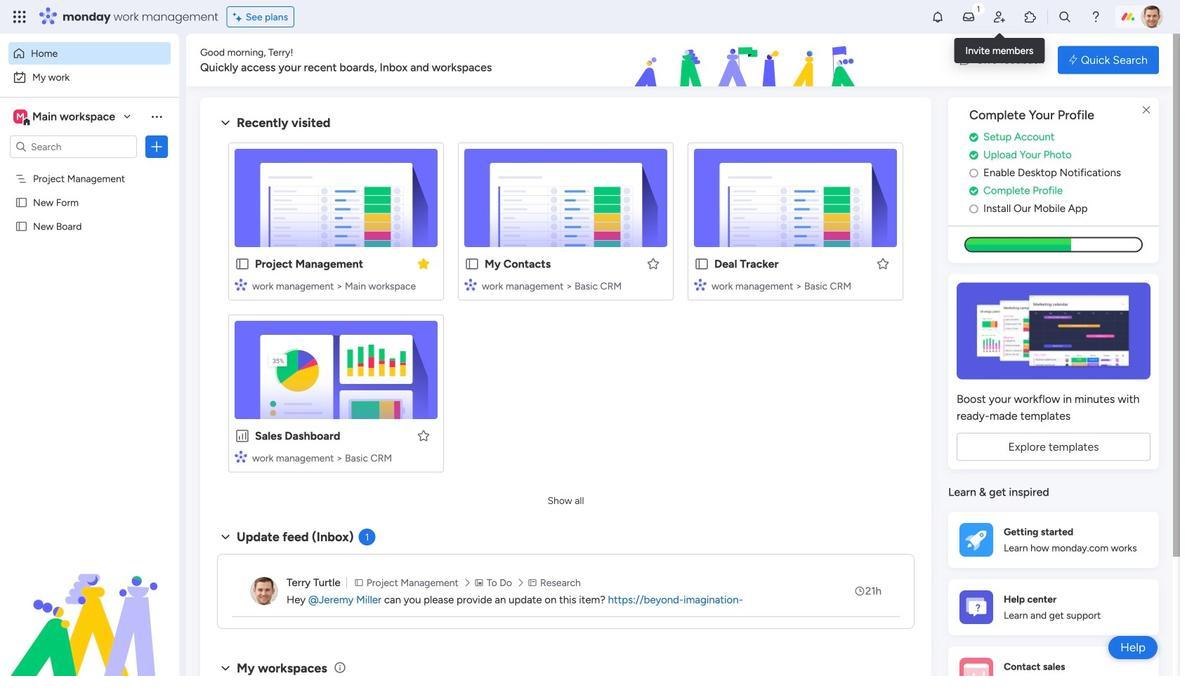 Task type: describe. For each thing, give the bounding box(es) containing it.
public board image for add to favorites icon
[[465, 257, 480, 272]]

contact sales element
[[949, 647, 1160, 677]]

close my workspaces image
[[217, 660, 234, 677]]

invite members image
[[993, 10, 1007, 24]]

public board image for topmost add to favorites image
[[694, 257, 710, 272]]

0 vertical spatial add to favorites image
[[876, 257, 890, 271]]

1 image
[[973, 1, 985, 17]]

2 check circle image from the top
[[970, 186, 979, 196]]

v2 user feedback image
[[960, 52, 971, 68]]

Search in workspace field
[[30, 139, 117, 155]]

templates image image
[[961, 283, 1147, 380]]

update feed image
[[962, 10, 976, 24]]

close recently visited image
[[217, 115, 234, 131]]

public dashboard image
[[235, 429, 250, 444]]

1 circle o image from the top
[[970, 168, 979, 178]]

2 vertical spatial option
[[0, 166, 179, 169]]

1 horizontal spatial lottie animation element
[[551, 34, 946, 87]]

public board image
[[15, 196, 28, 209]]

2 circle o image from the top
[[970, 204, 979, 214]]

monday marketplace image
[[1024, 10, 1038, 24]]

terry turtle image
[[250, 578, 278, 606]]

workspace options image
[[150, 109, 164, 124]]

v2 bolt switch image
[[1070, 52, 1078, 68]]

dapulse x slim image
[[1138, 102, 1155, 119]]

1 check circle image from the top
[[970, 150, 979, 160]]

help image
[[1089, 10, 1103, 24]]

public board image for remove from favorites icon
[[235, 257, 250, 272]]

lottie animation image for bottom lottie animation element
[[0, 535, 179, 677]]



Task type: vqa. For each thing, say whether or not it's contained in the screenshot.
the topmost "Dapulse X Slim" 'icon'
no



Task type: locate. For each thing, give the bounding box(es) containing it.
see plans image
[[233, 9, 246, 25]]

1 vertical spatial lottie animation image
[[0, 535, 179, 677]]

0 vertical spatial lottie animation element
[[551, 34, 946, 87]]

list box
[[0, 164, 179, 428]]

getting started element
[[949, 512, 1160, 568]]

terry turtle image
[[1141, 6, 1164, 28]]

workspace selection element
[[13, 108, 117, 126]]

1 vertical spatial check circle image
[[970, 186, 979, 196]]

select product image
[[13, 10, 27, 24]]

workspace image
[[13, 109, 27, 124]]

check circle image
[[970, 132, 979, 143]]

lottie animation image
[[551, 34, 946, 87], [0, 535, 179, 677]]

1 horizontal spatial add to favorites image
[[876, 257, 890, 271]]

option
[[8, 42, 171, 65], [8, 66, 171, 89], [0, 166, 179, 169]]

check circle image
[[970, 150, 979, 160], [970, 186, 979, 196]]

close update feed (inbox) image
[[217, 529, 234, 546]]

lottie animation image for the right lottie animation element
[[551, 34, 946, 87]]

0 vertical spatial lottie animation image
[[551, 34, 946, 87]]

quick search results list box
[[217, 131, 915, 490]]

add to favorites image
[[876, 257, 890, 271], [417, 429, 431, 443]]

remove from favorites image
[[417, 257, 431, 271]]

1 vertical spatial add to favorites image
[[417, 429, 431, 443]]

1 vertical spatial option
[[8, 66, 171, 89]]

add to favorites image
[[647, 257, 661, 271]]

options image
[[150, 140, 164, 154]]

1 vertical spatial circle o image
[[970, 204, 979, 214]]

0 horizontal spatial lottie animation element
[[0, 535, 179, 677]]

help center element
[[949, 580, 1160, 636]]

1 horizontal spatial lottie animation image
[[551, 34, 946, 87]]

notifications image
[[931, 10, 945, 24]]

0 vertical spatial circle o image
[[970, 168, 979, 178]]

lottie animation element
[[551, 34, 946, 87], [0, 535, 179, 677]]

1 vertical spatial lottie animation element
[[0, 535, 179, 677]]

0 vertical spatial option
[[8, 42, 171, 65]]

0 horizontal spatial lottie animation image
[[0, 535, 179, 677]]

0 horizontal spatial add to favorites image
[[417, 429, 431, 443]]

1 element
[[359, 529, 376, 546]]

circle o image
[[970, 168, 979, 178], [970, 204, 979, 214]]

0 vertical spatial check circle image
[[970, 150, 979, 160]]

search everything image
[[1058, 10, 1072, 24]]

public board image
[[15, 220, 28, 233], [235, 257, 250, 272], [465, 257, 480, 272], [694, 257, 710, 272]]



